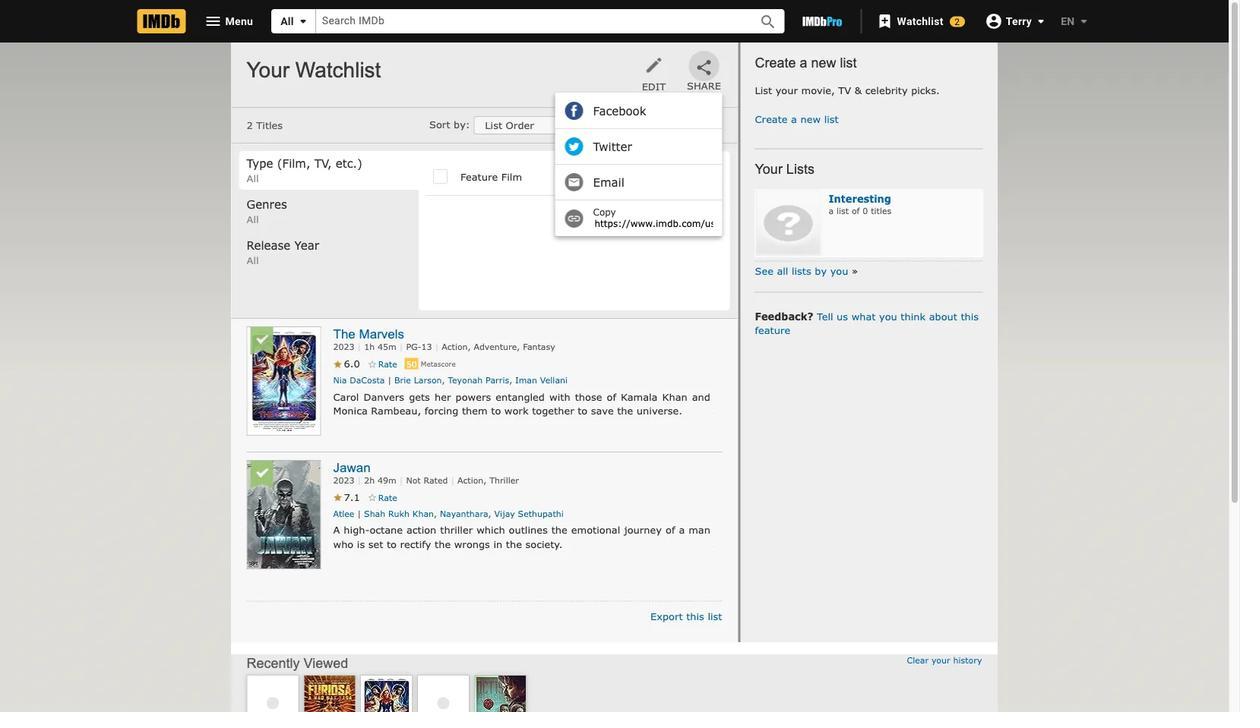 Task type: locate. For each thing, give the bounding box(es) containing it.
rate down '45m'
[[378, 359, 397, 370]]

atlee link
[[333, 509, 354, 519]]

0 horizontal spatial this
[[686, 611, 704, 623]]

watchlist down all button at the left of page
[[295, 58, 381, 82]]

0 vertical spatial |
[[388, 375, 391, 386]]

0 vertical spatial khan
[[662, 391, 687, 403]]

2 left titles
[[247, 119, 253, 131]]

2 click to remove from watchlist image from the top
[[247, 461, 276, 490]]

the inside nia dacosta | brie larson , teyonah parris , iman vellani carol danvers gets her powers entangled with those of kamala khan and monica rambeau, forcing them to work together to save the universe.
[[617, 405, 633, 417]]

a left man
[[679, 524, 685, 536]]

2023 down jawan link
[[333, 476, 354, 486]]

history
[[953, 655, 982, 666]]

0 vertical spatial watchlist
[[897, 15, 944, 27]]

create up list
[[755, 55, 796, 70]]

what
[[852, 311, 876, 322]]

| inside nia dacosta | brie larson , teyonah parris , iman vellani carol danvers gets her powers entangled with those of kamala khan and monica rambeau, forcing them to work together to save the universe.
[[388, 375, 391, 386]]

of right journey
[[666, 524, 675, 536]]

2 horizontal spatial of
[[852, 206, 860, 216]]

all
[[777, 265, 788, 277]]

carol
[[333, 391, 359, 403]]

to down those
[[578, 405, 588, 417]]

lists
[[786, 161, 814, 177]]

furiosa - viewed 59 seconds ago image
[[304, 676, 355, 713]]

dacosta
[[350, 375, 385, 386]]

the right the in
[[506, 538, 522, 550]]

of left 0
[[852, 206, 860, 216]]

work
[[504, 405, 529, 417]]

Search IMDb text field
[[316, 9, 742, 33]]

watchlist right watchlist icon
[[897, 15, 944, 27]]

this right about
[[961, 311, 979, 322]]

outlines
[[509, 524, 548, 536]]

brie larson link
[[394, 375, 442, 386]]

1 horizontal spatial arrow drop down image
[[1032, 12, 1050, 30]]

a inside interesting a list of 0 titles
[[829, 206, 834, 216]]

1 horizontal spatial you
[[879, 311, 897, 322]]

list down interesting link
[[837, 206, 849, 216]]

| right atlee link
[[357, 509, 361, 519]]

genres
[[247, 197, 287, 211]]

your right 'clear'
[[932, 655, 950, 666]]

a down interesting link
[[829, 206, 834, 216]]

thriller
[[489, 476, 519, 486]]

0 vertical spatial this
[[961, 311, 979, 322]]

49m
[[378, 476, 396, 486]]

create a new list down "movie," on the top right of page
[[755, 113, 839, 125]]

1 create a new list link from the top
[[755, 55, 857, 71]]

1 create from the top
[[755, 55, 796, 70]]

see all lists by you link
[[755, 265, 848, 277]]

1 vertical spatial create a new list
[[755, 113, 839, 125]]

a inside atlee | shah rukh khan , nayanthara , vijay sethupathi a high-octane action thriller which outlines the emotional journey of a man who is set to rectify the wrongs in the society.
[[679, 524, 685, 536]]

rated
[[424, 476, 448, 486]]

about
[[929, 311, 957, 322]]

1 horizontal spatial your
[[755, 161, 783, 177]]

this
[[961, 311, 979, 322], [686, 611, 704, 623]]

khan
[[662, 391, 687, 403], [413, 509, 434, 519]]

edit link
[[636, 58, 672, 92]]

which
[[477, 524, 505, 536]]

1 horizontal spatial khan
[[662, 391, 687, 403]]

0 vertical spatial action,
[[442, 342, 471, 352]]

0 horizontal spatial your
[[247, 58, 290, 82]]

1 horizontal spatial your
[[932, 655, 950, 666]]

arrow drop down image inside all button
[[294, 12, 312, 30]]

menu
[[225, 15, 253, 27]]

create
[[755, 55, 796, 70], [755, 113, 788, 125]]

(film,
[[277, 156, 310, 170]]

0 vertical spatial your
[[776, 84, 798, 96]]

1 horizontal spatial of
[[666, 524, 675, 536]]

2 rate button from the top
[[368, 492, 397, 503]]

terry
[[1006, 15, 1032, 27]]

2 rate from the top
[[378, 493, 397, 503]]

this right export
[[686, 611, 704, 623]]

leo - viewed 4 weeks ago image
[[475, 676, 526, 713]]

you inside tell us what you think about this feature
[[879, 311, 897, 322]]

clear your history
[[907, 655, 982, 666]]

jawan
[[333, 461, 371, 475]]

year
[[295, 238, 319, 252]]

1 vertical spatial you
[[879, 311, 897, 322]]

,
[[442, 375, 445, 386], [509, 375, 512, 386], [434, 509, 437, 519], [488, 509, 491, 519]]

2h
[[364, 476, 375, 486]]

list your movie, tv & celebrity picks.
[[755, 84, 940, 96]]

movie,
[[801, 84, 835, 96]]

2023 down 'the'
[[333, 342, 354, 352]]

email link
[[555, 165, 722, 200]]

see all lists by you »
[[755, 265, 858, 277]]

1 vertical spatial rate
[[378, 493, 397, 503]]

1 click to remove from watchlist image from the top
[[247, 327, 276, 356]]

1 2023 from the top
[[333, 342, 354, 352]]

0 vertical spatial of
[[852, 206, 860, 216]]

watchlist
[[897, 15, 944, 27], [295, 58, 381, 82]]

1 horizontal spatial 2
[[955, 16, 960, 27]]

| left 'brie'
[[388, 375, 391, 386]]

1 rate from the top
[[378, 359, 397, 370]]

all inside genres all
[[247, 213, 259, 225]]

of up save
[[607, 391, 616, 403]]

2 vertical spatial of
[[666, 524, 675, 536]]

interesting a list of 0 titles
[[829, 193, 891, 216]]

2 create a new list link from the top
[[755, 113, 839, 125]]

feedback?
[[755, 311, 813, 322]]

shah rukh khan link
[[364, 509, 434, 519]]

rate down 49m
[[378, 493, 397, 503]]

0 horizontal spatial you
[[830, 265, 848, 277]]

new up "movie," on the top right of page
[[811, 55, 836, 70]]

edit
[[642, 80, 666, 92]]

your up titles
[[247, 58, 290, 82]]

terry button
[[977, 7, 1050, 35]]

rate button down 2h 49m
[[368, 492, 397, 503]]

khan up universe.
[[662, 391, 687, 403]]

create a new list
[[755, 55, 857, 70], [755, 113, 839, 125]]

all inside button
[[280, 15, 294, 27]]

action, up metascore
[[442, 342, 471, 352]]

1 vertical spatial your
[[932, 655, 950, 666]]

0 vertical spatial create a new list link
[[755, 55, 857, 71]]

the down kamala
[[617, 405, 633, 417]]

khan up the action
[[413, 509, 434, 519]]

rate button for the marvels
[[368, 358, 397, 370]]

click to remove from watchlist image for the marvels
[[247, 327, 276, 356]]

action, left thriller
[[457, 476, 487, 486]]

jawan link
[[333, 461, 371, 475]]

1 vertical spatial watchlist
[[295, 58, 381, 82]]

all down type
[[247, 172, 259, 184]]

your watchlist
[[247, 58, 381, 82]]

arrow drop down image inside terry button
[[1032, 12, 1050, 30]]

the down thriller
[[435, 538, 451, 550]]

0 vertical spatial rate
[[378, 359, 397, 370]]

all button
[[271, 9, 316, 33]]

1 vertical spatial action,
[[457, 476, 487, 486]]

a up lists
[[791, 113, 797, 125]]

watchlist image
[[876, 12, 894, 30]]

tv,
[[314, 156, 332, 170]]

shah
[[364, 509, 385, 519]]

2023 for jawan
[[333, 476, 354, 486]]

1 vertical spatial of
[[607, 391, 616, 403]]

your
[[776, 84, 798, 96], [932, 655, 950, 666]]

create a new list up "movie," on the top right of page
[[755, 55, 857, 70]]

all right menu
[[280, 15, 294, 27]]

0 horizontal spatial 2
[[247, 119, 253, 131]]

1 vertical spatial khan
[[413, 509, 434, 519]]

all down the genres
[[247, 213, 259, 225]]

1 vertical spatial 2023
[[333, 476, 354, 486]]

celebrity
[[865, 84, 908, 96]]

list
[[755, 84, 772, 96]]

to left work
[[491, 405, 501, 417]]

not rated
[[406, 476, 448, 486]]

you right what
[[879, 311, 897, 322]]

your
[[247, 58, 290, 82], [755, 161, 783, 177]]

see
[[755, 265, 773, 277]]

account circle image
[[985, 12, 1003, 30]]

brie
[[394, 375, 411, 386]]

the marvels link
[[333, 327, 404, 341]]

release year all
[[247, 238, 319, 266]]

action,
[[442, 342, 471, 352], [457, 476, 487, 486]]

0 vertical spatial create a new list
[[755, 55, 857, 70]]

1 vertical spatial new
[[801, 113, 821, 125]]

descending order image
[[602, 116, 620, 134]]

0 vertical spatial you
[[830, 265, 848, 277]]

create down list
[[755, 113, 788, 125]]

to
[[491, 405, 501, 417], [578, 405, 588, 417], [387, 538, 397, 550]]

all down release
[[247, 255, 259, 266]]

1 vertical spatial 2
[[247, 119, 253, 131]]

0 horizontal spatial of
[[607, 391, 616, 403]]

1 horizontal spatial this
[[961, 311, 979, 322]]

create a new list link down "movie," on the top right of page
[[755, 113, 839, 125]]

thriller
[[440, 524, 473, 536]]

rate
[[378, 359, 397, 370], [378, 493, 397, 503]]

all inside type (film, tv, etc.) all
[[247, 172, 259, 184]]

refine
[[677, 119, 714, 131]]

1 rate button from the top
[[368, 358, 397, 370]]

0 horizontal spatial watchlist
[[295, 58, 381, 82]]

clear your history link
[[907, 655, 982, 666]]

to down octane
[[387, 538, 397, 550]]

0 vertical spatial your
[[247, 58, 290, 82]]

twitter
[[593, 140, 632, 154]]

0 horizontal spatial |
[[357, 509, 361, 519]]

2
[[955, 16, 960, 27], [247, 119, 253, 131]]

0 horizontal spatial khan
[[413, 509, 434, 519]]

None text field
[[593, 218, 715, 230]]

you left »
[[830, 265, 848, 277]]

arrow drop down image up your watchlist
[[294, 12, 312, 30]]

rectify
[[400, 538, 431, 550]]

None field
[[316, 9, 742, 33]]

0 vertical spatial click to remove from watchlist image
[[247, 327, 276, 356]]

1 vertical spatial create a new list link
[[755, 113, 839, 125]]

new down "movie," on the top right of page
[[801, 113, 821, 125]]

2 2023 from the top
[[333, 476, 354, 486]]

1 vertical spatial your
[[755, 161, 783, 177]]

action, thriller
[[457, 476, 519, 486]]

grid view image
[[638, 118, 651, 132]]

1 vertical spatial |
[[357, 509, 361, 519]]

genres all
[[247, 197, 287, 225]]

1 vertical spatial click to remove from watchlist image
[[247, 461, 276, 490]]

0 vertical spatial create
[[755, 55, 796, 70]]

2 create from the top
[[755, 113, 788, 125]]

arrow drop down image left en
[[1032, 12, 1050, 30]]

create a new list link
[[755, 55, 857, 71], [755, 113, 839, 125]]

export this list
[[650, 611, 722, 623]]

list inside interesting a list of 0 titles
[[837, 206, 849, 216]]

rate button down 1h 45m on the left top
[[368, 358, 397, 370]]

larson
[[414, 375, 442, 386]]

pg-13
[[406, 342, 432, 352]]

rambeau,
[[371, 405, 421, 417]]

nayanthara
[[440, 509, 488, 519]]

0 horizontal spatial arrow drop down image
[[294, 12, 312, 30]]

0 vertical spatial 2023
[[333, 342, 354, 352]]

0 vertical spatial rate button
[[368, 358, 397, 370]]

2 left account circle image
[[955, 16, 960, 27]]

of inside interesting a list of 0 titles
[[852, 206, 860, 216]]

menu image
[[204, 12, 222, 30]]

fantasy
[[523, 342, 555, 352]]

of
[[852, 206, 860, 216], [607, 391, 616, 403], [666, 524, 675, 536]]

your right list
[[776, 84, 798, 96]]

list up list your movie, tv & celebrity picks.
[[840, 55, 857, 70]]

arrow drop down image
[[1032, 12, 1050, 30], [294, 12, 312, 30]]

1 vertical spatial rate button
[[368, 492, 397, 503]]

1 horizontal spatial |
[[388, 375, 391, 386]]

the
[[333, 327, 355, 341]]

jawan image
[[247, 461, 320, 569]]

1 vertical spatial create
[[755, 113, 788, 125]]

your for your lists
[[755, 161, 783, 177]]

1 vertical spatial this
[[686, 611, 704, 623]]

create a new list link up "movie," on the top right of page
[[755, 55, 857, 71]]

your left lists
[[755, 161, 783, 177]]

0 vertical spatial 2
[[955, 16, 960, 27]]

50
[[406, 359, 417, 369]]

of inside nia dacosta | brie larson , teyonah parris , iman vellani carol danvers gets her powers entangled with those of kamala khan and monica rambeau, forcing them to work together to save the universe.
[[607, 391, 616, 403]]

0 horizontal spatial to
[[387, 538, 397, 550]]

0 horizontal spatial your
[[776, 84, 798, 96]]

click to remove from watchlist image
[[247, 327, 276, 356], [247, 461, 276, 490]]



Task type: describe. For each thing, give the bounding box(es) containing it.
society.
[[525, 538, 563, 550]]

rate button for jawan
[[368, 492, 397, 503]]

45m
[[378, 342, 396, 352]]

0 vertical spatial new
[[811, 55, 836, 70]]

arrow drop down image
[[1075, 12, 1093, 30]]

copy
[[593, 207, 616, 218]]

list down "movie," on the top right of page
[[824, 113, 839, 125]]

khan inside atlee | shah rukh khan , nayanthara , vijay sethupathi a high-octane action thriller which outlines the emotional journey of a man who is set to rectify the wrongs in the society.
[[413, 509, 434, 519]]

2 horizontal spatial to
[[578, 405, 588, 417]]

journey
[[624, 524, 662, 536]]

All search field
[[271, 9, 785, 33]]

action
[[406, 524, 436, 536]]

universe.
[[637, 405, 682, 417]]

tv
[[838, 84, 851, 96]]

adventure,
[[474, 342, 520, 352]]

nia dacosta | brie larson , teyonah parris , iman vellani carol danvers gets her powers entangled with those of kamala khan and monica rambeau, forcing them to work together to save the universe.
[[333, 375, 710, 417]]

iman vellani link
[[515, 375, 568, 386]]

by:
[[454, 118, 470, 130]]

your lists
[[755, 161, 814, 177]]

man
[[689, 524, 710, 536]]

entangled
[[496, 391, 545, 403]]

rate for the marvels
[[378, 359, 397, 370]]

and
[[692, 391, 710, 403]]

teyonah
[[448, 375, 483, 386]]

forcing
[[425, 405, 458, 417]]

in
[[494, 538, 502, 550]]

rukh
[[388, 509, 410, 519]]

action, for jawan
[[457, 476, 487, 486]]

titles
[[871, 206, 891, 216]]

your for clear
[[932, 655, 950, 666]]

50 metascore
[[406, 359, 456, 369]]

list right export
[[708, 611, 722, 623]]

2 create a new list from the top
[[755, 113, 839, 125]]

to inside atlee | shah rukh khan , nayanthara , vijay sethupathi a high-octane action thriller which outlines the emotional journey of a man who is set to rectify the wrongs in the society.
[[387, 538, 397, 550]]

atlee
[[333, 509, 354, 519]]

high-
[[344, 524, 370, 536]]

interesting
[[829, 193, 891, 205]]

menu button
[[192, 9, 265, 33]]

tell
[[817, 311, 833, 322]]

powers
[[456, 391, 491, 403]]

barry gibbs - viewed 3 weeks ago image
[[425, 691, 462, 713]]

1 create a new list from the top
[[755, 55, 857, 70]]

sethupathi
[[518, 509, 564, 519]]

who
[[333, 538, 354, 550]]

teyonah parris link
[[448, 375, 509, 386]]

clear
[[907, 655, 929, 666]]

iman
[[515, 375, 537, 386]]

none text field inside copy link
[[593, 218, 715, 230]]

pg-
[[406, 342, 421, 352]]

| inside atlee | shah rukh khan , nayanthara , vijay sethupathi a high-octane action thriller which outlines the emotional journey of a man who is set to rectify the wrongs in the society.
[[357, 509, 361, 519]]

gets
[[409, 391, 430, 403]]

type
[[247, 156, 273, 170]]

vijay sethupathi link
[[494, 509, 564, 519]]

home image
[[137, 9, 186, 33]]

type (film, tv, etc.) all
[[247, 156, 362, 184]]

rate for jawan
[[378, 493, 397, 503]]

together
[[532, 405, 574, 417]]

them
[[462, 405, 488, 417]]

&
[[855, 84, 862, 96]]

your for list
[[776, 84, 798, 96]]

the marvels
[[333, 327, 404, 341]]

nayanthara link
[[440, 509, 488, 519]]

save
[[591, 405, 614, 417]]

monica
[[333, 405, 368, 417]]

interesting link
[[829, 193, 891, 205]]

»
[[852, 265, 858, 277]]

1 horizontal spatial watchlist
[[897, 15, 944, 27]]

list image image
[[756, 190, 821, 256]]

parris
[[486, 375, 509, 386]]

her
[[435, 391, 451, 403]]

etc.)
[[336, 156, 362, 170]]

, left vijay
[[488, 509, 491, 519]]

2 for 2 titles
[[247, 119, 253, 131]]

a up "movie," on the top right of page
[[800, 55, 807, 70]]

with
[[549, 391, 570, 403]]

khan inside nia dacosta | brie larson , teyonah parris , iman vellani carol danvers gets her powers entangled with those of kamala khan and monica rambeau, forcing them to work together to save the universe.
[[662, 391, 687, 403]]

octane
[[370, 524, 403, 536]]

2023 for the marvels
[[333, 342, 354, 352]]

georgia nottage - viewed 22 seconds ago image
[[254, 691, 291, 713]]

by
[[815, 265, 827, 277]]

the marvels image
[[247, 327, 320, 435]]

submit search image
[[759, 13, 777, 31]]

viewed
[[304, 656, 348, 671]]

share
[[687, 80, 721, 91]]

the marvels - viewed 3 weeks ago image
[[361, 676, 412, 713]]

is
[[357, 538, 365, 550]]

recently
[[247, 656, 300, 671]]

all inside release year all
[[247, 255, 259, 266]]

refine button
[[669, 116, 722, 134]]

vijay
[[494, 509, 515, 519]]

, left iman
[[509, 375, 512, 386]]

this inside tell us what you think about this feature
[[961, 311, 979, 322]]

of inside atlee | shah rukh khan , nayanthara , vijay sethupathi a high-octane action thriller which outlines the emotional journey of a man who is set to rectify the wrongs in the society.
[[666, 524, 675, 536]]

those
[[575, 391, 602, 403]]

film
[[501, 171, 522, 183]]

recently viewed
[[247, 656, 348, 671]]

twitter link
[[555, 129, 722, 164]]

email
[[593, 176, 624, 189]]

, up her
[[442, 375, 445, 386]]

facebook link
[[555, 94, 722, 129]]

none field inside all search box
[[316, 9, 742, 33]]

13
[[421, 342, 432, 352]]

feature
[[755, 324, 790, 336]]

your for your watchlist
[[247, 58, 290, 82]]

the up the society.
[[551, 524, 567, 536]]

, up the action
[[434, 509, 437, 519]]

copy link
[[555, 201, 722, 236]]

2 for 2
[[955, 16, 960, 27]]

1h 45m
[[364, 342, 396, 352]]

1 horizontal spatial to
[[491, 405, 501, 417]]

click to remove from watchlist image for jawan
[[247, 461, 276, 490]]

marvels
[[359, 327, 404, 341]]

atlee | shah rukh khan , nayanthara , vijay sethupathi a high-octane action thriller which outlines the emotional journey of a man who is set to rectify the wrongs in the society.
[[333, 509, 710, 550]]

2h 49m
[[364, 476, 396, 486]]

us
[[837, 311, 848, 322]]

think
[[901, 311, 926, 322]]

action, for the marvels
[[442, 342, 471, 352]]

vellani
[[540, 375, 568, 386]]

picks.
[[911, 84, 940, 96]]



Task type: vqa. For each thing, say whether or not it's contained in the screenshot.
2h
yes



